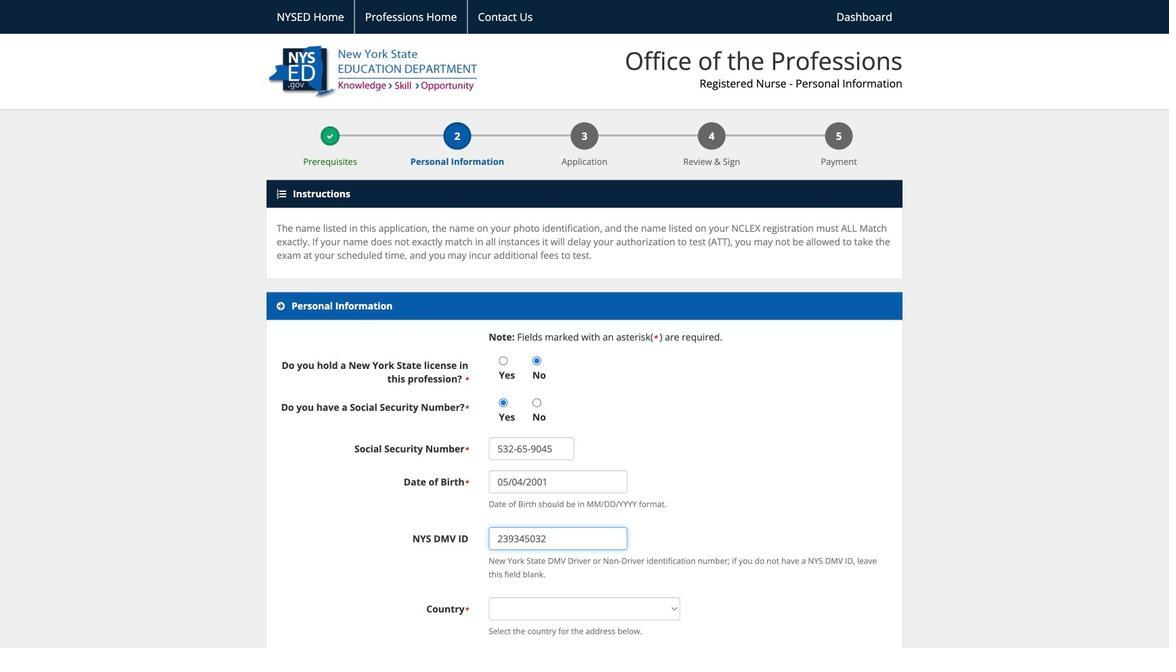 Task type: describe. For each thing, give the bounding box(es) containing it.
MM/DD/YYYY text field
[[489, 471, 627, 494]]

ID text field
[[489, 528, 627, 551]]

arrow circle right image
[[277, 302, 285, 311]]

list ol image
[[277, 190, 286, 199]]

check image
[[327, 133, 334, 140]]



Task type: locate. For each thing, give the bounding box(es) containing it.
None text field
[[489, 438, 574, 461]]

None radio
[[533, 357, 541, 366], [499, 399, 508, 408], [533, 399, 541, 408], [533, 357, 541, 366], [499, 399, 508, 408], [533, 399, 541, 408]]

None radio
[[499, 357, 508, 366]]



Task type: vqa. For each thing, say whether or not it's contained in the screenshot.
the Last Name Text Box
no



